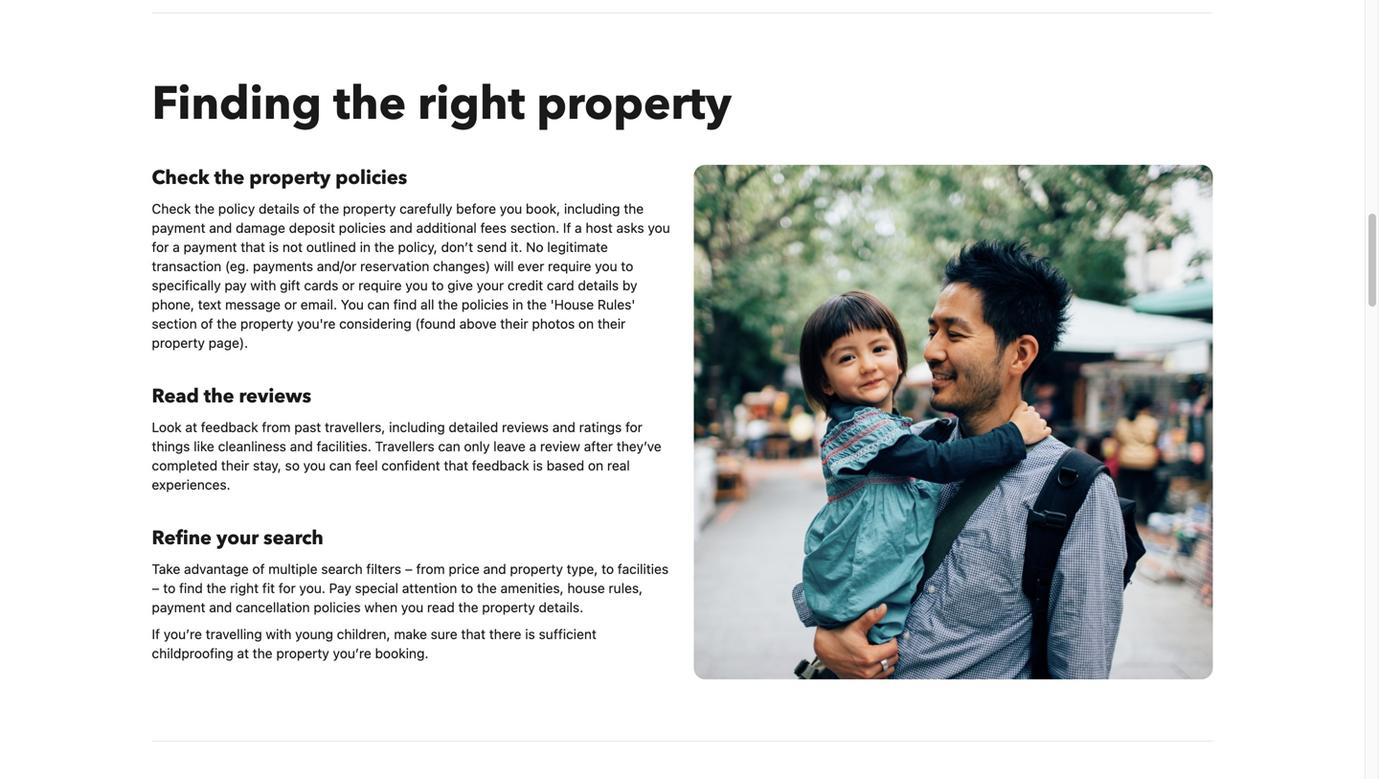Task type: describe. For each thing, give the bounding box(es) containing it.
if you're travelling with young children, make sure that there is sufficient childproofing at the property you're booking.
[[152, 626, 597, 661]]

if inside check the property policies check the policy details of the property carefully before you book, including the payment and damage deposit policies and additional fees section. if a host asks you for a payment that is not outlined in the policy, don't send it. no legitimate transaction (eg. payments and/or reservation changes) will ever require you to specifically pay with gift cards or require you to give your credit card details by phone, text message or email. you can find all the policies in the 'house rules' section of the property you're considering (found above their photos on their property page).
[[563, 220, 571, 236]]

advantage
[[184, 561, 249, 577]]

1 vertical spatial of
[[201, 316, 213, 331]]

details.
[[539, 599, 584, 615]]

feel
[[355, 458, 378, 473]]

photos
[[532, 316, 575, 331]]

that inside if you're travelling with young children, make sure that there is sufficient childproofing at the property you're booking.
[[461, 626, 486, 642]]

price
[[449, 561, 480, 577]]

rules'
[[598, 297, 636, 312]]

changes)
[[433, 258, 491, 274]]

1 horizontal spatial their
[[501, 316, 529, 331]]

right inside refine your search take advantage of multiple search filters – from price and property type, to facilities – to find the right fit for you. pay special attention to the amenities, house rules, payment and cancellation policies when you read the property details.
[[230, 580, 259, 596]]

the inside if you're travelling with young children, make sure that there is sufficient childproofing at the property you're booking.
[[253, 645, 273, 661]]

facilities
[[618, 561, 669, 577]]

0 horizontal spatial in
[[360, 239, 371, 255]]

is inside if you're travelling with young children, make sure that there is sufficient childproofing at the property you're booking.
[[525, 626, 535, 642]]

payments
[[253, 258, 313, 274]]

that inside check the property policies check the policy details of the property carefully before you book, including the payment and damage deposit policies and additional fees section. if a host asks you for a payment that is not outlined in the policy, don't send it. no legitimate transaction (eg. payments and/or reservation changes) will ever require you to specifically pay with gift cards or require you to give your credit card details by phone, text message or email. you can find all the policies in the 'house rules' section of the property you're considering (found above their photos on their property page).
[[241, 239, 265, 255]]

1 horizontal spatial you're
[[333, 645, 372, 661]]

not
[[283, 239, 303, 255]]

childproofing
[[152, 645, 233, 661]]

the inside read the reviews look at feedback from past travellers, including detailed reviews and ratings for things like cleanliness and facilities. travellers can only leave a review after they've completed their stay, so you can feel confident that feedback is based on real experiences.
[[204, 383, 234, 410]]

0 horizontal spatial you're
[[164, 626, 202, 642]]

completed
[[152, 458, 218, 473]]

fit
[[262, 580, 275, 596]]

they've
[[617, 438, 662, 454]]

rules,
[[609, 580, 643, 596]]

to up all
[[432, 277, 444, 293]]

father smiling at his child image
[[694, 165, 1214, 679]]

you inside read the reviews look at feedback from past travellers, including detailed reviews and ratings for things like cleanliness and facilities. travellers can only leave a review after they've completed their stay, so you can feel confident that feedback is based on real experiences.
[[303, 458, 326, 473]]

after
[[584, 438, 613, 454]]

1 horizontal spatial require
[[548, 258, 592, 274]]

past
[[294, 419, 321, 435]]

by
[[623, 277, 638, 293]]

at inside if you're travelling with young children, make sure that there is sufficient childproofing at the property you're booking.
[[237, 645, 249, 661]]

house
[[568, 580, 605, 596]]

including inside check the property policies check the policy details of the property carefully before you book, including the payment and damage deposit policies and additional fees section. if a host asks you for a payment that is not outlined in the policy, don't send it. no legitimate transaction (eg. payments and/or reservation changes) will ever require you to specifically pay with gift cards or require you to give your credit card details by phone, text message or email. you can find all the policies in the 'house rules' section of the property you're considering (found above their photos on their property page).
[[564, 201, 620, 217]]

phone,
[[152, 297, 195, 312]]

real
[[607, 458, 630, 473]]

only
[[464, 438, 490, 454]]

no
[[526, 239, 544, 255]]

amenities,
[[501, 580, 564, 596]]

sure
[[431, 626, 458, 642]]

you up all
[[406, 277, 428, 293]]

confident
[[382, 458, 440, 473]]

find inside refine your search take advantage of multiple search filters – from price and property type, to facilities – to find the right fit for you. pay special attention to the amenities, house rules, payment and cancellation policies when you read the property details.
[[179, 580, 203, 596]]

children,
[[337, 626, 391, 642]]

from inside read the reviews look at feedback from past travellers, including detailed reviews and ratings for things like cleanliness and facilities. travellers can only leave a review after they've completed their stay, so you can feel confident that feedback is based on real experiences.
[[262, 419, 291, 435]]

deposit
[[289, 220, 335, 236]]

policies inside refine your search take advantage of multiple search filters – from price and property type, to facilities – to find the right fit for you. pay special attention to the amenities, house rules, payment and cancellation policies when you read the property details.
[[314, 599, 361, 615]]

you inside refine your search take advantage of multiple search filters – from price and property type, to facilities – to find the right fit for you. pay special attention to the amenities, house rules, payment and cancellation policies when you read the property details.
[[401, 599, 424, 615]]

of inside refine your search take advantage of multiple search filters – from price and property type, to facilities – to find the right fit for you. pay special attention to the amenities, house rules, payment and cancellation policies when you read the property details.
[[252, 561, 265, 577]]

attention
[[402, 580, 457, 596]]

pay
[[225, 277, 247, 293]]

1 vertical spatial –
[[152, 580, 160, 596]]

asks
[[617, 220, 645, 236]]

young
[[295, 626, 333, 642]]

take
[[152, 561, 180, 577]]

from inside refine your search take advantage of multiple search filters – from price and property type, to facilities – to find the right fit for you. pay special attention to the amenities, house rules, payment and cancellation policies when you read the property details.
[[416, 561, 445, 577]]

cleanliness
[[218, 438, 286, 454]]

make
[[394, 626, 427, 642]]

at inside read the reviews look at feedback from past travellers, including detailed reviews and ratings for things like cleanliness and facilities. travellers can only leave a review after they've completed their stay, so you can feel confident that feedback is based on real experiences.
[[185, 419, 197, 435]]

is inside check the property policies check the policy details of the property carefully before you book, including the payment and damage deposit policies and additional fees section. if a host asks you for a payment that is not outlined in the policy, don't send it. no legitimate transaction (eg. payments and/or reservation changes) will ever require you to specifically pay with gift cards or require you to give your credit card details by phone, text message or email. you can find all the policies in the 'house rules' section of the property you're considering (found above their photos on their property page).
[[269, 239, 279, 255]]

look
[[152, 419, 182, 435]]

experiences.
[[152, 477, 231, 492]]

if inside if you're travelling with young children, make sure that there is sufficient childproofing at the property you're booking.
[[152, 626, 160, 642]]

refine
[[152, 525, 212, 551]]

0 vertical spatial a
[[575, 220, 582, 236]]

send
[[477, 239, 507, 255]]

to down take
[[163, 580, 176, 596]]

0 vertical spatial search
[[264, 525, 324, 551]]

1 vertical spatial require
[[359, 277, 402, 293]]

1 vertical spatial feedback
[[472, 458, 530, 473]]

message
[[225, 297, 281, 312]]

1 vertical spatial can
[[438, 438, 461, 454]]

card
[[547, 277, 575, 293]]

sufficient
[[539, 626, 597, 642]]

to down the price
[[461, 580, 474, 596]]

give
[[448, 277, 473, 293]]

0 horizontal spatial details
[[259, 201, 300, 217]]

policy
[[218, 201, 255, 217]]

for inside read the reviews look at feedback from past travellers, including detailed reviews and ratings for things like cleanliness and facilities. travellers can only leave a review after they've completed their stay, so you can feel confident that feedback is based on real experiences.
[[626, 419, 643, 435]]

transaction
[[152, 258, 222, 274]]

facilities.
[[317, 438, 372, 454]]

policies up the outlined
[[339, 220, 386, 236]]

special
[[355, 580, 399, 596]]

travellers,
[[325, 419, 386, 435]]

including inside read the reviews look at feedback from past travellers, including detailed reviews and ratings for things like cleanliness and facilities. travellers can only leave a review after they've completed their stay, so you can feel confident that feedback is based on real experiences.
[[389, 419, 445, 435]]

refine your search take advantage of multiple search filters – from price and property type, to facilities – to find the right fit for you. pay special attention to the amenities, house rules, payment and cancellation policies when you read the property details.
[[152, 525, 669, 615]]

like
[[194, 438, 215, 454]]

a inside read the reviews look at feedback from past travellers, including detailed reviews and ratings for things like cleanliness and facilities. travellers can only leave a review after they've completed their stay, so you can feel confident that feedback is based on real experiences.
[[530, 438, 537, 454]]

type,
[[567, 561, 598, 577]]

legitimate
[[548, 239, 608, 255]]

there
[[489, 626, 522, 642]]

above
[[460, 316, 497, 331]]

policy,
[[398, 239, 438, 255]]

read the reviews look at feedback from past travellers, including detailed reviews and ratings for things like cleanliness and facilities. travellers can only leave a review after they've completed their stay, so you can feel confident that feedback is based on real experiences.
[[152, 383, 662, 492]]

based
[[547, 458, 585, 473]]

1 vertical spatial search
[[321, 561, 363, 577]]

property inside if you're travelling with young children, make sure that there is sufficient childproofing at the property you're booking.
[[276, 645, 329, 661]]

travelling
[[206, 626, 262, 642]]

don't
[[441, 239, 473, 255]]

cards
[[304, 277, 339, 293]]

you
[[341, 297, 364, 312]]

0 vertical spatial payment
[[152, 220, 206, 236]]

2 horizontal spatial their
[[598, 316, 626, 331]]

travellers
[[375, 438, 435, 454]]

pay
[[329, 580, 352, 596]]

things
[[152, 438, 190, 454]]

on inside read the reviews look at feedback from past travellers, including detailed reviews and ratings for things like cleanliness and facilities. travellers can only leave a review after they've completed their stay, so you can feel confident that feedback is based on real experiences.
[[588, 458, 604, 473]]

damage
[[236, 220, 286, 236]]

you.
[[299, 580, 326, 596]]

and/or
[[317, 258, 357, 274]]

0 horizontal spatial or
[[284, 297, 297, 312]]

host
[[586, 220, 613, 236]]

on inside check the property policies check the policy details of the property carefully before you book, including the payment and damage deposit policies and additional fees section. if a host asks you for a payment that is not outlined in the policy, don't send it. no legitimate transaction (eg. payments and/or reservation changes) will ever require you to specifically pay with gift cards or require you to give your credit card details by phone, text message or email. you can find all the policies in the 'house rules' section of the property you're considering (found above their photos on their property page).
[[579, 316, 594, 331]]

fees
[[481, 220, 507, 236]]

payment for check
[[184, 239, 237, 255]]

all
[[421, 297, 435, 312]]

can inside check the property policies check the policy details of the property carefully before you book, including the payment and damage deposit policies and additional fees section. if a host asks you for a payment that is not outlined in the policy, don't send it. no legitimate transaction (eg. payments and/or reservation changes) will ever require you to specifically pay with gift cards or require you to give your credit card details by phone, text message or email. you can find all the policies in the 'house rules' section of the property you're considering (found above their photos on their property page).
[[368, 297, 390, 312]]

detailed
[[449, 419, 499, 435]]

that inside read the reviews look at feedback from past travellers, including detailed reviews and ratings for things like cleanliness and facilities. travellers can only leave a review after they've completed their stay, so you can feel confident that feedback is based on real experiences.
[[444, 458, 469, 473]]

will
[[494, 258, 514, 274]]



Task type: vqa. For each thing, say whether or not it's contained in the screenshot.
Like
yes



Task type: locate. For each thing, give the bounding box(es) containing it.
read
[[427, 599, 455, 615]]

0 horizontal spatial can
[[329, 458, 352, 473]]

that down damage
[[241, 239, 265, 255]]

1 horizontal spatial at
[[237, 645, 249, 661]]

is left "not"
[[269, 239, 279, 255]]

1 vertical spatial a
[[173, 239, 180, 255]]

and up travelling
[[209, 599, 232, 615]]

0 vertical spatial reviews
[[239, 383, 311, 410]]

is left based
[[533, 458, 543, 473]]

on
[[579, 316, 594, 331], [588, 458, 604, 473]]

1 vertical spatial your
[[217, 525, 259, 551]]

0 vertical spatial that
[[241, 239, 265, 255]]

ever
[[518, 258, 545, 274]]

1 vertical spatial you're
[[333, 645, 372, 661]]

1 horizontal spatial your
[[477, 277, 504, 293]]

outlined
[[306, 239, 356, 255]]

your inside refine your search take advantage of multiple search filters – from price and property type, to facilities – to find the right fit for you. pay special attention to the amenities, house rules, payment and cancellation policies when you read the property details.
[[217, 525, 259, 551]]

that right sure
[[461, 626, 486, 642]]

1 horizontal spatial in
[[513, 297, 524, 312]]

when
[[365, 599, 398, 615]]

of up fit
[[252, 561, 265, 577]]

you
[[500, 201, 522, 217], [648, 220, 671, 236], [595, 258, 618, 274], [406, 277, 428, 293], [303, 458, 326, 473], [401, 599, 424, 615]]

1 horizontal spatial including
[[564, 201, 620, 217]]

credit
[[508, 277, 544, 293]]

reservation
[[360, 258, 430, 274]]

details up rules'
[[578, 277, 619, 293]]

0 vertical spatial with
[[250, 277, 276, 293]]

2 horizontal spatial can
[[438, 438, 461, 454]]

section
[[152, 316, 197, 331]]

email.
[[301, 297, 337, 312]]

1 horizontal spatial of
[[252, 561, 265, 577]]

2 vertical spatial for
[[279, 580, 296, 596]]

0 vertical spatial for
[[152, 239, 169, 255]]

0 horizontal spatial if
[[152, 626, 160, 642]]

0 vertical spatial feedback
[[201, 419, 258, 435]]

for up transaction
[[152, 239, 169, 255]]

'house
[[551, 297, 594, 312]]

a right leave
[[530, 438, 537, 454]]

it.
[[511, 239, 523, 255]]

from up "attention"
[[416, 561, 445, 577]]

your
[[477, 277, 504, 293], [217, 525, 259, 551]]

considering
[[339, 316, 412, 331]]

0 horizontal spatial their
[[221, 458, 249, 473]]

payment inside refine your search take advantage of multiple search filters – from price and property type, to facilities – to find the right fit for you. pay special attention to the amenities, house rules, payment and cancellation policies when you read the property details.
[[152, 599, 206, 615]]

section.
[[511, 220, 560, 236]]

(found
[[415, 316, 456, 331]]

you down "attention"
[[401, 599, 424, 615]]

1 horizontal spatial a
[[530, 438, 537, 454]]

review
[[540, 438, 581, 454]]

you right so
[[303, 458, 326, 473]]

you're up childproofing
[[164, 626, 202, 642]]

that
[[241, 239, 265, 255], [444, 458, 469, 473], [461, 626, 486, 642]]

or up you
[[342, 277, 355, 293]]

1 horizontal spatial if
[[563, 220, 571, 236]]

0 vertical spatial your
[[477, 277, 504, 293]]

find left all
[[394, 297, 417, 312]]

1 vertical spatial for
[[626, 419, 643, 435]]

0 vertical spatial can
[[368, 297, 390, 312]]

with down cancellation
[[266, 626, 292, 642]]

1 vertical spatial check
[[152, 201, 191, 217]]

0 vertical spatial is
[[269, 239, 279, 255]]

on down the 'house
[[579, 316, 594, 331]]

for up they've
[[626, 419, 643, 435]]

is
[[269, 239, 279, 255], [533, 458, 543, 473], [525, 626, 535, 642]]

you right asks
[[648, 220, 671, 236]]

0 vertical spatial you're
[[164, 626, 202, 642]]

or
[[342, 277, 355, 293], [284, 297, 297, 312]]

1 horizontal spatial details
[[578, 277, 619, 293]]

a up legitimate
[[575, 220, 582, 236]]

2 vertical spatial of
[[252, 561, 265, 577]]

of up "deposit"
[[303, 201, 316, 217]]

1 vertical spatial find
[[179, 580, 203, 596]]

multiple
[[269, 561, 318, 577]]

for inside refine your search take advantage of multiple search filters – from price and property type, to facilities – to find the right fit for you. pay special attention to the amenities, house rules, payment and cancellation policies when you read the property details.
[[279, 580, 296, 596]]

can
[[368, 297, 390, 312], [438, 438, 461, 454], [329, 458, 352, 473]]

1 horizontal spatial right
[[418, 73, 525, 136]]

require down legitimate
[[548, 258, 592, 274]]

for right fit
[[279, 580, 296, 596]]

before
[[456, 201, 496, 217]]

for
[[152, 239, 169, 255], [626, 419, 643, 435], [279, 580, 296, 596]]

search
[[264, 525, 324, 551], [321, 561, 363, 577]]

can left "only"
[[438, 438, 461, 454]]

additional
[[416, 220, 477, 236]]

at up like
[[185, 419, 197, 435]]

0 horizontal spatial from
[[262, 419, 291, 435]]

require down reservation
[[359, 277, 402, 293]]

in right the outlined
[[360, 239, 371, 255]]

2 horizontal spatial for
[[626, 419, 643, 435]]

you're down children, at the left bottom of page
[[333, 645, 372, 661]]

1 horizontal spatial –
[[405, 561, 413, 577]]

for inside check the property policies check the policy details of the property carefully before you book, including the payment and damage deposit policies and additional fees section. if a host asks you for a payment that is not outlined in the policy, don't send it. no legitimate transaction (eg. payments and/or reservation changes) will ever require you to specifically pay with gift cards or require you to give your credit card details by phone, text message or email. you can find all the policies in the 'house rules' section of the property you're considering (found above their photos on their property page).
[[152, 239, 169, 255]]

their right above
[[501, 316, 529, 331]]

in
[[360, 239, 371, 255], [513, 297, 524, 312]]

reviews
[[239, 383, 311, 410], [502, 419, 549, 435]]

you up fees
[[500, 201, 522, 217]]

ratings
[[579, 419, 622, 435]]

their down rules'
[[598, 316, 626, 331]]

including
[[564, 201, 620, 217], [389, 419, 445, 435]]

at
[[185, 419, 197, 435], [237, 645, 249, 661]]

0 horizontal spatial right
[[230, 580, 259, 596]]

0 vertical spatial on
[[579, 316, 594, 331]]

on down after
[[588, 458, 604, 473]]

1 vertical spatial on
[[588, 458, 604, 473]]

gift
[[280, 277, 301, 293]]

0 horizontal spatial reviews
[[239, 383, 311, 410]]

policies down pay
[[314, 599, 361, 615]]

1 horizontal spatial feedback
[[472, 458, 530, 473]]

1 horizontal spatial reviews
[[502, 419, 549, 435]]

of
[[303, 201, 316, 217], [201, 316, 213, 331], [252, 561, 265, 577]]

0 vertical spatial in
[[360, 239, 371, 255]]

payment for refine
[[152, 599, 206, 615]]

1 vertical spatial is
[[533, 458, 543, 473]]

0 vertical spatial at
[[185, 419, 197, 435]]

property
[[537, 73, 732, 136], [249, 165, 331, 191], [343, 201, 396, 217], [241, 316, 294, 331], [152, 335, 205, 351], [510, 561, 563, 577], [482, 599, 535, 615], [276, 645, 329, 661]]

2 vertical spatial can
[[329, 458, 352, 473]]

carefully
[[400, 201, 453, 217]]

2 check from the top
[[152, 201, 191, 217]]

you down legitimate
[[595, 258, 618, 274]]

0 horizontal spatial for
[[152, 239, 169, 255]]

2 horizontal spatial a
[[575, 220, 582, 236]]

you're
[[164, 626, 202, 642], [333, 645, 372, 661]]

0 vertical spatial if
[[563, 220, 571, 236]]

0 horizontal spatial including
[[389, 419, 445, 435]]

finding the right property
[[152, 73, 732, 136]]

1 vertical spatial reviews
[[502, 419, 549, 435]]

2 vertical spatial that
[[461, 626, 486, 642]]

filters
[[367, 561, 402, 577]]

page).
[[209, 335, 248, 351]]

2 vertical spatial a
[[530, 438, 537, 454]]

to up by
[[621, 258, 634, 274]]

and up policy,
[[390, 220, 413, 236]]

1 vertical spatial if
[[152, 626, 160, 642]]

reviews up leave
[[502, 419, 549, 435]]

and right the price
[[484, 561, 507, 577]]

1 vertical spatial details
[[578, 277, 619, 293]]

details up damage
[[259, 201, 300, 217]]

your up the advantage
[[217, 525, 259, 551]]

0 horizontal spatial a
[[173, 239, 180, 255]]

with inside check the property policies check the policy details of the property carefully before you book, including the payment and damage deposit policies and additional fees section. if a host asks you for a payment that is not outlined in the policy, don't send it. no legitimate transaction (eg. payments and/or reservation changes) will ever require you to specifically pay with gift cards or require you to give your credit card details by phone, text message or email. you can find all the policies in the 'house rules' section of the property you're considering (found above their photos on their property page).
[[250, 277, 276, 293]]

can down facilities.
[[329, 458, 352, 473]]

you're
[[297, 316, 336, 331]]

feedback up cleanliness
[[201, 419, 258, 435]]

– right filters
[[405, 561, 413, 577]]

0 vertical spatial from
[[262, 419, 291, 435]]

1 vertical spatial in
[[513, 297, 524, 312]]

1 horizontal spatial or
[[342, 277, 355, 293]]

find
[[394, 297, 417, 312], [179, 580, 203, 596]]

read
[[152, 383, 199, 410]]

if up childproofing
[[152, 626, 160, 642]]

stay,
[[253, 458, 282, 473]]

0 horizontal spatial at
[[185, 419, 197, 435]]

2 vertical spatial is
[[525, 626, 535, 642]]

find inside check the property policies check the policy details of the property carefully before you book, including the payment and damage deposit policies and additional fees section. if a host asks you for a payment that is not outlined in the policy, don't send it. no legitimate transaction (eg. payments and/or reservation changes) will ever require you to specifically pay with gift cards or require you to give your credit card details by phone, text message or email. you can find all the policies in the 'house rules' section of the property you're considering (found above their photos on their property page).
[[394, 297, 417, 312]]

check the property policies check the policy details of the property carefully before you book, including the payment and damage deposit policies and additional fees section. if a host asks you for a payment that is not outlined in the policy, don't send it. no legitimate transaction (eg. payments and/or reservation changes) will ever require you to specifically pay with gift cards or require you to give your credit card details by phone, text message or email. you can find all the policies in the 'house rules' section of the property you're considering (found above their photos on their property page).
[[152, 165, 671, 351]]

with up message
[[250, 277, 276, 293]]

that down "only"
[[444, 458, 469, 473]]

(eg.
[[225, 258, 249, 274]]

0 vertical spatial or
[[342, 277, 355, 293]]

a up transaction
[[173, 239, 180, 255]]

0 vertical spatial check
[[152, 165, 210, 191]]

1 vertical spatial including
[[389, 419, 445, 435]]

and down past
[[290, 438, 313, 454]]

0 horizontal spatial find
[[179, 580, 203, 596]]

with inside if you're travelling with young children, make sure that there is sufficient childproofing at the property you're booking.
[[266, 626, 292, 642]]

text
[[198, 297, 222, 312]]

– down take
[[152, 580, 160, 596]]

1 vertical spatial payment
[[184, 239, 237, 255]]

1 horizontal spatial for
[[279, 580, 296, 596]]

and down policy
[[209, 220, 232, 236]]

0 horizontal spatial your
[[217, 525, 259, 551]]

their inside read the reviews look at feedback from past travellers, including detailed reviews and ratings for things like cleanliness and facilities. travellers can only leave a review after they've completed their stay, so you can feel confident that feedback is based on real experiences.
[[221, 458, 249, 473]]

2 horizontal spatial of
[[303, 201, 316, 217]]

can up considering
[[368, 297, 390, 312]]

reviews up past
[[239, 383, 311, 410]]

1 check from the top
[[152, 165, 210, 191]]

policies up carefully
[[336, 165, 407, 191]]

book,
[[526, 201, 561, 217]]

booking.
[[375, 645, 429, 661]]

finding
[[152, 73, 322, 136]]

1 horizontal spatial find
[[394, 297, 417, 312]]

0 horizontal spatial –
[[152, 580, 160, 596]]

1 vertical spatial from
[[416, 561, 445, 577]]

including up travellers
[[389, 419, 445, 435]]

1 vertical spatial that
[[444, 458, 469, 473]]

2 vertical spatial payment
[[152, 599, 206, 615]]

from up cleanliness
[[262, 419, 291, 435]]

0 vertical spatial details
[[259, 201, 300, 217]]

your inside check the property policies check the policy details of the property carefully before you book, including the payment and damage deposit policies and additional fees section. if a host asks you for a payment that is not outlined in the policy, don't send it. no legitimate transaction (eg. payments and/or reservation changes) will ever require you to specifically pay with gift cards or require you to give your credit card details by phone, text message or email. you can find all the policies in the 'house rules' section of the property you're considering (found above their photos on their property page).
[[477, 277, 504, 293]]

0 vertical spatial require
[[548, 258, 592, 274]]

search up multiple
[[264, 525, 324, 551]]

including up host
[[564, 201, 620, 217]]

0 horizontal spatial require
[[359, 277, 402, 293]]

1 vertical spatial at
[[237, 645, 249, 661]]

is inside read the reviews look at feedback from past travellers, including detailed reviews and ratings for things like cleanliness and facilities. travellers can only leave a review after they've completed their stay, so you can feel confident that feedback is based on real experiences.
[[533, 458, 543, 473]]

0 vertical spatial right
[[418, 73, 525, 136]]

from
[[262, 419, 291, 435], [416, 561, 445, 577]]

leave
[[494, 438, 526, 454]]

0 horizontal spatial feedback
[[201, 419, 258, 435]]

0 vertical spatial of
[[303, 201, 316, 217]]

0 vertical spatial –
[[405, 561, 413, 577]]

1 horizontal spatial can
[[368, 297, 390, 312]]

your down the 'will' in the left of the page
[[477, 277, 504, 293]]

0 horizontal spatial of
[[201, 316, 213, 331]]

specifically
[[152, 277, 221, 293]]

feedback down leave
[[472, 458, 530, 473]]

is right the there
[[525, 626, 535, 642]]

policies up above
[[462, 297, 509, 312]]

in down credit
[[513, 297, 524, 312]]

or down gift
[[284, 297, 297, 312]]

1 vertical spatial or
[[284, 297, 297, 312]]

to right "type,"
[[602, 561, 614, 577]]

search up pay
[[321, 561, 363, 577]]

so
[[285, 458, 300, 473]]

their down cleanliness
[[221, 458, 249, 473]]

1 vertical spatial right
[[230, 580, 259, 596]]

and up review
[[553, 419, 576, 435]]

0 vertical spatial find
[[394, 297, 417, 312]]

at down travelling
[[237, 645, 249, 661]]

if up legitimate
[[563, 220, 571, 236]]

cancellation
[[236, 599, 310, 615]]

0 vertical spatial including
[[564, 201, 620, 217]]

find down take
[[179, 580, 203, 596]]

of down the text
[[201, 316, 213, 331]]

with
[[250, 277, 276, 293], [266, 626, 292, 642]]



